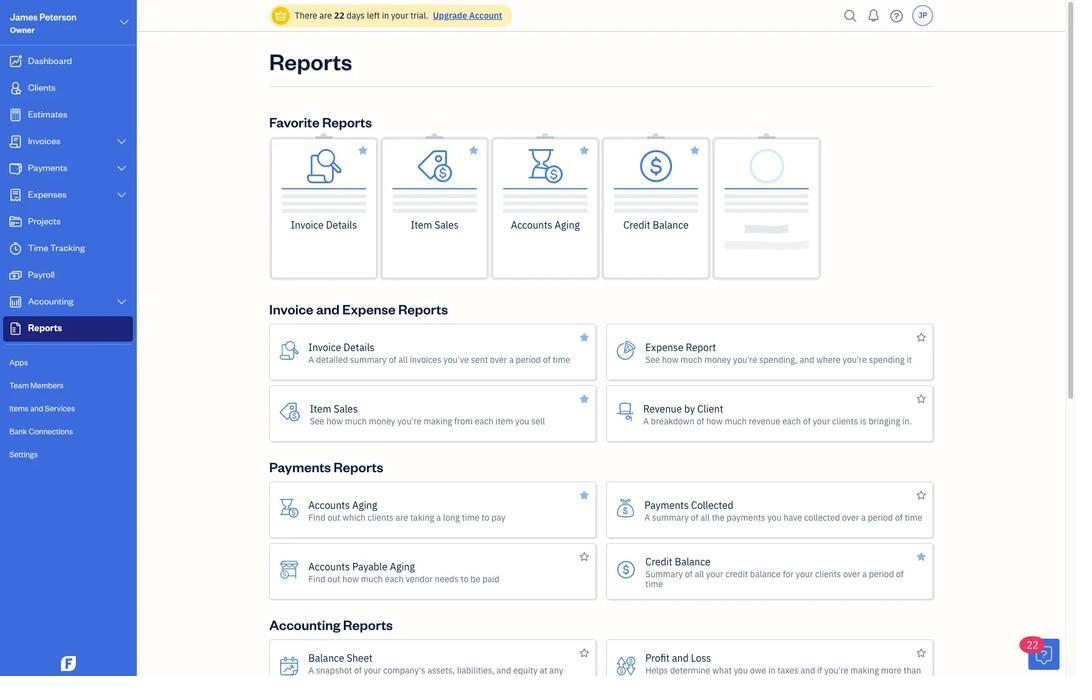 Task type: vqa. For each thing, say whether or not it's contained in the screenshot.
Accounts Aging Find out which clients are taking a long time to pay
yes



Task type: locate. For each thing, give the bounding box(es) containing it.
apps link
[[3, 352, 133, 374]]

1 horizontal spatial are
[[396, 512, 408, 523]]

clients
[[28, 81, 56, 93]]

taking
[[410, 512, 434, 523]]

1 vertical spatial spending
[[672, 675, 707, 676]]

1 horizontal spatial payments
[[269, 458, 331, 476]]

2 vertical spatial invoice
[[308, 341, 341, 353]]

client image
[[8, 82, 23, 95]]

0 vertical spatial clients
[[832, 416, 858, 427]]

accounting for accounting
[[28, 295, 74, 307]]

chevron large down image
[[119, 15, 130, 30], [116, 164, 127, 173], [116, 190, 127, 200], [116, 297, 127, 307]]

0 vertical spatial payments
[[28, 162, 67, 173]]

2 vertical spatial aging
[[390, 561, 415, 573]]

star image
[[580, 143, 589, 158], [690, 143, 699, 158]]

money inside expense report see how much money you're spending, and where you're spending it
[[705, 354, 731, 365]]

and left if
[[801, 665, 815, 676]]

2 vertical spatial accounts
[[308, 561, 350, 573]]

how inside accounts payable aging find out how much each vendor needs to be paid
[[342, 574, 359, 585]]

0 horizontal spatial star image
[[580, 143, 589, 158]]

invoice inside invoice details a detailed summary of all invoices you've sent over a period of time
[[308, 341, 341, 353]]

to left pay
[[481, 512, 489, 523]]

you left the owe
[[734, 665, 748, 676]]

2 find from the top
[[308, 574, 325, 585]]

out
[[327, 512, 340, 523], [327, 574, 340, 585]]

1 vertical spatial 22
[[1027, 639, 1038, 652]]

all left invoices
[[398, 354, 408, 365]]

update favorite status for payments collected image
[[917, 488, 926, 503]]

find up accounting reports
[[308, 574, 325, 585]]

1 star image from the left
[[580, 143, 589, 158]]

much down report
[[681, 354, 702, 365]]

1 vertical spatial credit
[[645, 556, 672, 568]]

your left trial.
[[391, 10, 408, 21]]

profit
[[645, 652, 670, 664]]

credit
[[623, 219, 650, 231], [645, 556, 672, 568]]

each inside item sales see how much money you're making from each item you sell
[[475, 416, 493, 427]]

equity
[[513, 665, 538, 676]]

period inside invoice details a detailed summary of all invoices you've sent over a period of time
[[516, 354, 541, 365]]

2 vertical spatial all
[[695, 569, 704, 580]]

0 horizontal spatial sales
[[334, 403, 358, 415]]

0 vertical spatial item
[[411, 219, 432, 231]]

each inside accounts payable aging find out how much each vendor needs to be paid
[[385, 574, 404, 585]]

payments inside main element
[[28, 162, 67, 173]]

accounts inside accounts payable aging find out how much each vendor needs to be paid
[[308, 561, 350, 573]]

2 vertical spatial balance
[[308, 652, 344, 664]]

credit balance link
[[601, 137, 711, 280]]

a for balance sheet
[[308, 665, 314, 676]]

all inside invoice details a detailed summary of all invoices you've sent over a period of time
[[398, 354, 408, 365]]

invoice and expense reports
[[269, 300, 448, 318]]

each right revenue
[[782, 416, 801, 427]]

0 horizontal spatial accounting
[[28, 295, 74, 307]]

you're right where
[[843, 354, 867, 365]]

over for credit balance
[[843, 569, 860, 580]]

and right 'items'
[[30, 404, 43, 413]]

accounting inside main element
[[28, 295, 74, 307]]

0 horizontal spatial aging
[[352, 499, 377, 511]]

have
[[784, 512, 802, 523]]

to left be
[[461, 574, 469, 585]]

1 vertical spatial over
[[842, 512, 859, 523]]

2 star image from the left
[[469, 143, 478, 158]]

sales for item sales see how much money you're making from each item you sell
[[334, 403, 358, 415]]

time inside accounts aging find out which clients are taking a long time to pay
[[462, 512, 479, 523]]

you're inside item sales see how much money you're making from each item you sell
[[397, 416, 422, 427]]

1 horizontal spatial aging
[[390, 561, 415, 573]]

chevron large down image inside accounting link
[[116, 297, 127, 307]]

how down payable
[[342, 574, 359, 585]]

0 horizontal spatial money
[[369, 416, 395, 427]]

at
[[540, 665, 547, 676]]

out inside accounts payable aging find out how much each vendor needs to be paid
[[327, 574, 340, 585]]

sales inside 'item sales' link
[[435, 219, 459, 231]]

sell
[[531, 416, 545, 427]]

1 vertical spatial balance
[[675, 556, 711, 568]]

0 vertical spatial out
[[327, 512, 340, 523]]

you've
[[444, 354, 469, 365]]

0 vertical spatial find
[[308, 512, 325, 523]]

you're right if
[[824, 665, 848, 676]]

0 vertical spatial 22
[[334, 10, 345, 21]]

items and services
[[9, 404, 75, 413]]

how up revenue
[[662, 354, 679, 365]]

2 star image from the left
[[690, 143, 699, 158]]

0 vertical spatial you
[[515, 416, 529, 427]]

1 vertical spatial aging
[[352, 499, 377, 511]]

a inside balance sheet a snapshot of your company's assets, liabilities, and equity at any given point in time
[[308, 665, 314, 676]]

0 horizontal spatial to
[[461, 574, 469, 585]]

clients inside 'revenue by client a breakdown of how much revenue each of your clients is bringing in.'
[[832, 416, 858, 427]]

much inside accounts payable aging find out how much each vendor needs to be paid
[[361, 574, 383, 585]]

point
[[331, 675, 351, 676]]

a down revenue
[[643, 416, 649, 427]]

accounting
[[28, 295, 74, 307], [269, 616, 340, 634]]

clients right the for
[[815, 569, 841, 580]]

0 vertical spatial are
[[319, 10, 332, 21]]

balance inside 'credit balance' link
[[653, 219, 689, 231]]

detailed
[[316, 354, 348, 365]]

payments collected a summary of all the payments you have collected over a period of time
[[644, 499, 922, 523]]

0 vertical spatial making
[[424, 416, 452, 427]]

1 horizontal spatial expense
[[645, 341, 683, 353]]

clients inside accounts aging find out which clients are taking a long time to pay
[[368, 512, 394, 523]]

owe
[[750, 665, 766, 676]]

credit balance
[[623, 219, 689, 231]]

1 out from the top
[[327, 512, 340, 523]]

out up accounting reports
[[327, 574, 340, 585]]

1 find from the top
[[308, 512, 325, 523]]

1 vertical spatial making
[[851, 665, 879, 676]]

0 horizontal spatial in
[[353, 675, 360, 676]]

1 vertical spatial money
[[369, 416, 395, 427]]

2 vertical spatial period
[[869, 569, 894, 580]]

all left the
[[700, 512, 710, 523]]

reports
[[269, 47, 352, 76], [322, 113, 372, 131], [398, 300, 448, 318], [28, 322, 62, 334], [334, 458, 383, 476], [343, 616, 393, 634]]

1 horizontal spatial making
[[851, 665, 879, 676]]

2 vertical spatial over
[[843, 569, 860, 580]]

details inside "link"
[[326, 219, 357, 231]]

0 vertical spatial invoice
[[291, 219, 324, 231]]

1 horizontal spatial accounting
[[269, 616, 340, 634]]

clients left is
[[832, 416, 858, 427]]

invoice inside "link"
[[291, 219, 324, 231]]

balance for credit balance summary of all your credit balance for your clients over a period of time
[[675, 556, 711, 568]]

0 horizontal spatial star image
[[358, 143, 367, 158]]

out left which
[[327, 512, 340, 523]]

how
[[662, 354, 679, 365], [326, 416, 343, 427], [706, 416, 723, 427], [342, 574, 359, 585]]

0 vertical spatial credit
[[623, 219, 650, 231]]

chevron large down image inside expenses link
[[116, 190, 127, 200]]

1 vertical spatial clients
[[368, 512, 394, 523]]

how inside item sales see how much money you're making from each item you sell
[[326, 416, 343, 427]]

aging for accounts aging
[[555, 219, 580, 231]]

accounting down payroll
[[28, 295, 74, 307]]

spending down loss
[[672, 675, 707, 676]]

item inside item sales see how much money you're making from each item you sell
[[310, 403, 331, 415]]

2 horizontal spatial each
[[782, 416, 801, 427]]

you're down profit
[[645, 675, 670, 676]]

are inside accounts aging find out which clients are taking a long time to pay
[[396, 512, 408, 523]]

update favorite status for profit and loss image
[[917, 646, 926, 661]]

1 horizontal spatial summary
[[652, 512, 689, 523]]

0 horizontal spatial you
[[515, 416, 529, 427]]

main element
[[0, 0, 168, 676]]

balance
[[653, 219, 689, 231], [675, 556, 711, 568], [308, 652, 344, 664]]

a inside the payments collected a summary of all the payments you have collected over a period of time
[[644, 512, 650, 523]]

each
[[475, 416, 493, 427], [782, 416, 801, 427], [385, 574, 404, 585]]

1 horizontal spatial to
[[481, 512, 489, 523]]

upgrade account link
[[430, 10, 502, 21]]

search image
[[841, 7, 861, 25]]

in inside profit and loss helps determine what you owe in taxes and if you're making more than you're spending
[[768, 665, 775, 676]]

1 vertical spatial find
[[308, 574, 325, 585]]

invoice details
[[291, 219, 357, 231]]

1 horizontal spatial item
[[411, 219, 432, 231]]

you inside the payments collected a summary of all the payments you have collected over a period of time
[[767, 512, 782, 523]]

all inside credit balance summary of all your credit balance for your clients over a period of time
[[695, 569, 704, 580]]

are left taking
[[396, 512, 408, 523]]

your right the for
[[796, 569, 813, 580]]

2 horizontal spatial payments
[[644, 499, 689, 511]]

a
[[308, 354, 314, 365], [643, 416, 649, 427], [644, 512, 650, 523], [308, 665, 314, 676]]

0 horizontal spatial payments
[[28, 162, 67, 173]]

invoice for invoice details
[[291, 219, 324, 231]]

payments inside the payments collected a summary of all the payments you have collected over a period of time
[[644, 499, 689, 511]]

2 horizontal spatial you
[[767, 512, 782, 523]]

are right there
[[319, 10, 332, 21]]

0 vertical spatial accounts
[[511, 219, 552, 231]]

a left snapshot
[[308, 665, 314, 676]]

time inside balance sheet a snapshot of your company's assets, liabilities, and equity at any given point in time
[[362, 675, 380, 676]]

much left revenue
[[725, 416, 747, 427]]

and
[[316, 300, 340, 318], [800, 354, 814, 365], [30, 404, 43, 413], [672, 652, 689, 664], [497, 665, 511, 676], [801, 665, 815, 676]]

item sales see how much money you're making from each item you sell
[[310, 403, 545, 427]]

0 vertical spatial period
[[516, 354, 541, 365]]

and left equity
[[497, 665, 511, 676]]

making left more
[[851, 665, 879, 676]]

over inside invoice details a detailed summary of all invoices you've sent over a period of time
[[490, 354, 507, 365]]

your left is
[[813, 416, 830, 427]]

favorite
[[269, 113, 320, 131]]

and left where
[[800, 354, 814, 365]]

0 vertical spatial expense
[[342, 300, 396, 318]]

by
[[684, 403, 695, 415]]

much
[[681, 354, 702, 365], [345, 416, 367, 427], [725, 416, 747, 427], [361, 574, 383, 585]]

a up summary
[[644, 512, 650, 523]]

details for invoice details a detailed summary of all invoices you've sent over a period of time
[[344, 341, 375, 353]]

2 vertical spatial payments
[[644, 499, 689, 511]]

upgrade
[[433, 10, 467, 21]]

1 vertical spatial accounting
[[269, 616, 340, 634]]

balance inside credit balance summary of all your credit balance for your clients over a period of time
[[675, 556, 711, 568]]

summary
[[645, 569, 683, 580]]

period inside the payments collected a summary of all the payments you have collected over a period of time
[[868, 512, 893, 523]]

1 vertical spatial item
[[310, 403, 331, 415]]

1 horizontal spatial spending
[[869, 354, 905, 365]]

0 vertical spatial all
[[398, 354, 408, 365]]

1 vertical spatial you
[[767, 512, 782, 523]]

a for payments collected
[[644, 512, 650, 523]]

long
[[443, 512, 460, 523]]

money for report
[[705, 354, 731, 365]]

1 horizontal spatial sales
[[435, 219, 459, 231]]

2 out from the top
[[327, 574, 340, 585]]

invoice details a detailed summary of all invoices you've sent over a period of time
[[308, 341, 570, 365]]

all right summary
[[695, 569, 704, 580]]

0 vertical spatial spending
[[869, 354, 905, 365]]

item for item sales
[[411, 219, 432, 231]]

0 vertical spatial sales
[[435, 219, 459, 231]]

a inside invoice details a detailed summary of all invoices you've sent over a period of time
[[308, 354, 314, 365]]

payment image
[[8, 162, 23, 175]]

payroll link
[[3, 263, 133, 289]]

much inside item sales see how much money you're making from each item you sell
[[345, 416, 367, 427]]

project image
[[8, 216, 23, 228]]

payments
[[727, 512, 765, 523]]

settings
[[9, 450, 38, 459]]

1 vertical spatial accounts
[[308, 499, 350, 511]]

profit and loss helps determine what you owe in taxes and if you're making more than you're spending
[[645, 652, 921, 676]]

period inside credit balance summary of all your credit balance for your clients over a period of time
[[869, 569, 894, 580]]

bank connections link
[[3, 421, 133, 443]]

a left "detailed"
[[308, 354, 314, 365]]

credit balance summary of all your credit balance for your clients over a period of time
[[645, 556, 904, 590]]

0 vertical spatial summary
[[350, 354, 387, 365]]

1 horizontal spatial each
[[475, 416, 493, 427]]

all
[[398, 354, 408, 365], [700, 512, 710, 523], [695, 569, 704, 580]]

find left which
[[308, 512, 325, 523]]

how down client
[[706, 416, 723, 427]]

spending
[[869, 354, 905, 365], [672, 675, 707, 676]]

accounts aging link
[[491, 137, 600, 280]]

a inside accounts aging find out which clients are taking a long time to pay
[[436, 512, 441, 523]]

making inside item sales see how much money you're making from each item you sell
[[424, 416, 452, 427]]

star image
[[358, 143, 367, 158], [469, 143, 478, 158]]

0 vertical spatial aging
[[555, 219, 580, 231]]

determine
[[670, 665, 710, 676]]

see for expense report
[[645, 354, 660, 365]]

left
[[367, 10, 380, 21]]

time inside invoice details a detailed summary of all invoices you've sent over a period of time
[[553, 354, 570, 365]]

see inside expense report see how much money you're spending, and where you're spending it
[[645, 354, 660, 365]]

1 vertical spatial sales
[[334, 403, 358, 415]]

reports right the report icon
[[28, 322, 62, 334]]

1 vertical spatial summary
[[652, 512, 689, 523]]

1 vertical spatial see
[[310, 416, 324, 427]]

summary left the
[[652, 512, 689, 523]]

invoice image
[[8, 136, 23, 148]]

see inside item sales see how much money you're making from each item you sell
[[310, 416, 324, 427]]

0 horizontal spatial making
[[424, 416, 452, 427]]

spending left it at the bottom right of the page
[[869, 354, 905, 365]]

chevron large down image inside payments link
[[116, 164, 127, 173]]

reports link
[[3, 316, 133, 342]]

and inside balance sheet a snapshot of your company's assets, liabilities, and equity at any given point in time
[[497, 665, 511, 676]]

details
[[326, 219, 357, 231], [344, 341, 375, 353]]

expense image
[[8, 189, 23, 201]]

each left the item
[[475, 416, 493, 427]]

bank
[[9, 427, 27, 436]]

in right left
[[382, 10, 389, 21]]

you left 'sell'
[[515, 416, 529, 427]]

it
[[907, 354, 912, 365]]

how up payments reports
[[326, 416, 343, 427]]

given
[[308, 675, 329, 676]]

needs
[[435, 574, 459, 585]]

0 horizontal spatial summary
[[350, 354, 387, 365]]

estimate image
[[8, 109, 23, 121]]

you're left from
[[397, 416, 422, 427]]

each left vendor
[[385, 574, 404, 585]]

2 vertical spatial you
[[734, 665, 748, 676]]

reports up invoice details a detailed summary of all invoices you've sent over a period of time
[[398, 300, 448, 318]]

money image
[[8, 269, 23, 282]]

summary inside invoice details a detailed summary of all invoices you've sent over a period of time
[[350, 354, 387, 365]]

sales inside item sales see how much money you're making from each item you sell
[[334, 403, 358, 415]]

much up payments reports
[[345, 416, 367, 427]]

your inside balance sheet a snapshot of your company's assets, liabilities, and equity at any given point in time
[[364, 665, 381, 676]]

22 button
[[1020, 637, 1060, 670]]

1 horizontal spatial money
[[705, 354, 731, 365]]

0 horizontal spatial 22
[[334, 10, 345, 21]]

star image for accounts aging
[[580, 143, 589, 158]]

1 horizontal spatial 22
[[1027, 639, 1038, 652]]

see up revenue
[[645, 354, 660, 365]]

you're
[[733, 354, 757, 365], [843, 354, 867, 365], [397, 416, 422, 427], [824, 665, 848, 676], [645, 675, 670, 676]]

dashboard link
[[3, 49, 133, 75]]

in right the owe
[[768, 665, 775, 676]]

1 star image from the left
[[358, 143, 367, 158]]

your
[[391, 10, 408, 21], [813, 416, 830, 427], [706, 569, 723, 580], [796, 569, 813, 580], [364, 665, 381, 676]]

0 vertical spatial details
[[326, 219, 357, 231]]

accounts inside accounts aging find out which clients are taking a long time to pay
[[308, 499, 350, 511]]

aging inside accounts aging find out which clients are taking a long time to pay
[[352, 499, 377, 511]]

spending inside profit and loss helps determine what you owe in taxes and if you're making more than you're spending
[[672, 675, 707, 676]]

in right point
[[353, 675, 360, 676]]

clients right which
[[368, 512, 394, 523]]

1 vertical spatial are
[[396, 512, 408, 523]]

0 vertical spatial see
[[645, 354, 660, 365]]

aging inside accounts payable aging find out how much each vendor needs to be paid
[[390, 561, 415, 573]]

out inside accounts aging find out which clients are taking a long time to pay
[[327, 512, 340, 523]]

much down payable
[[361, 574, 383, 585]]

expenses link
[[3, 183, 133, 208]]

1 vertical spatial details
[[344, 341, 375, 353]]

paid
[[482, 574, 499, 585]]

chevron large down image
[[116, 137, 127, 147]]

details inside invoice details a detailed summary of all invoices you've sent over a period of time
[[344, 341, 375, 353]]

item sales link
[[380, 137, 489, 280]]

over inside credit balance summary of all your credit balance for your clients over a period of time
[[843, 569, 860, 580]]

0 vertical spatial to
[[481, 512, 489, 523]]

snapshot
[[316, 665, 352, 676]]

see up payments reports
[[310, 416, 324, 427]]

0 horizontal spatial each
[[385, 574, 404, 585]]

2 vertical spatial clients
[[815, 569, 841, 580]]

0 horizontal spatial spending
[[672, 675, 707, 676]]

0 horizontal spatial see
[[310, 416, 324, 427]]

favorite reports
[[269, 113, 372, 131]]

much inside expense report see how much money you're spending, and where you're spending it
[[681, 354, 702, 365]]

balance for credit balance
[[653, 219, 689, 231]]

chevron large down image for accounting
[[116, 297, 127, 307]]

0 vertical spatial accounting
[[28, 295, 74, 307]]

your down sheet
[[364, 665, 381, 676]]

0 vertical spatial balance
[[653, 219, 689, 231]]

2 horizontal spatial aging
[[555, 219, 580, 231]]

each inside 'revenue by client a breakdown of how much revenue each of your clients is bringing in.'
[[782, 416, 801, 427]]

collected
[[691, 499, 733, 511]]

1 vertical spatial period
[[868, 512, 893, 523]]

your left credit
[[706, 569, 723, 580]]

making left from
[[424, 416, 452, 427]]

crown image
[[274, 9, 287, 22]]

star image for item sales
[[469, 143, 478, 158]]

update favorite status for invoice details image
[[580, 330, 589, 345]]

is
[[860, 416, 867, 427]]

summary right "detailed"
[[350, 354, 387, 365]]

1 vertical spatial out
[[327, 574, 340, 585]]

1 horizontal spatial star image
[[690, 143, 699, 158]]

to inside accounts payable aging find out how much each vendor needs to be paid
[[461, 574, 469, 585]]

money inside item sales see how much money you're making from each item you sell
[[369, 416, 395, 427]]

expense inside expense report see how much money you're spending, and where you're spending it
[[645, 341, 683, 353]]

1 horizontal spatial you
[[734, 665, 748, 676]]

over
[[490, 354, 507, 365], [842, 512, 859, 523], [843, 569, 860, 580]]

update favorite status for balance sheet image
[[580, 646, 589, 661]]

reports up which
[[334, 458, 383, 476]]

your inside 'revenue by client a breakdown of how much revenue each of your clients is bringing in.'
[[813, 416, 830, 427]]

taxes
[[777, 665, 798, 676]]

accounts for accounts payable aging find out how much each vendor needs to be paid
[[308, 561, 350, 573]]

update favorite status for accounts aging image
[[580, 488, 589, 503]]

go to help image
[[887, 7, 907, 25]]

1 vertical spatial all
[[700, 512, 710, 523]]

1 horizontal spatial star image
[[469, 143, 478, 158]]

you left have
[[767, 512, 782, 523]]

update favorite status for expense report image
[[917, 330, 926, 345]]

all inside the payments collected a summary of all the payments you have collected over a period of time
[[700, 512, 710, 523]]

1 vertical spatial expense
[[645, 341, 683, 353]]

over inside the payments collected a summary of all the payments you have collected over a period of time
[[842, 512, 859, 523]]

dashboard
[[28, 55, 72, 67]]

accounting up given
[[269, 616, 340, 634]]

1 horizontal spatial see
[[645, 354, 660, 365]]

accounts
[[511, 219, 552, 231], [308, 499, 350, 511], [308, 561, 350, 573]]

1 vertical spatial to
[[461, 574, 469, 585]]

reports inside main element
[[28, 322, 62, 334]]

making inside profit and loss helps determine what you owe in taxes and if you're making more than you're spending
[[851, 665, 879, 676]]

0 vertical spatial money
[[705, 354, 731, 365]]

a inside credit balance summary of all your credit balance for your clients over a period of time
[[862, 569, 867, 580]]

estimates link
[[3, 103, 133, 128]]

credit inside credit balance summary of all your credit balance for your clients over a period of time
[[645, 556, 672, 568]]

0 horizontal spatial item
[[310, 403, 331, 415]]



Task type: describe. For each thing, give the bounding box(es) containing it.
accounts aging find out which clients are taking a long time to pay
[[308, 499, 505, 523]]

chevron large down image for expenses
[[116, 190, 127, 200]]

of inside balance sheet a snapshot of your company's assets, liabilities, and equity at any given point in time
[[354, 665, 362, 676]]

over for payments collected
[[842, 512, 859, 523]]

accounts for accounts aging find out which clients are taking a long time to pay
[[308, 499, 350, 511]]

assets,
[[427, 665, 455, 676]]

sent
[[471, 354, 488, 365]]

a for invoice details
[[308, 354, 314, 365]]

chevron large down image for payments
[[116, 164, 127, 173]]

company's
[[383, 665, 425, 676]]

star image for credit balance
[[690, 143, 699, 158]]

accounts for accounts aging
[[511, 219, 552, 231]]

liabilities,
[[457, 665, 495, 676]]

connections
[[29, 427, 73, 436]]

1 horizontal spatial in
[[382, 10, 389, 21]]

helps
[[645, 665, 668, 676]]

for
[[783, 569, 794, 580]]

invoices
[[410, 354, 441, 365]]

more
[[881, 665, 902, 676]]

how inside 'revenue by client a breakdown of how much revenue each of your clients is bringing in.'
[[706, 416, 723, 427]]

and up determine
[[672, 652, 689, 664]]

period for payments collected
[[868, 512, 893, 523]]

bank connections
[[9, 427, 73, 436]]

tracking
[[50, 242, 85, 254]]

accounting link
[[3, 290, 133, 315]]

any
[[549, 665, 563, 676]]

money for sales
[[369, 416, 395, 427]]

time
[[28, 242, 48, 254]]

pay
[[491, 512, 505, 523]]

reports down there
[[269, 47, 352, 76]]

balance
[[750, 569, 781, 580]]

the
[[712, 512, 725, 523]]

revenue
[[643, 403, 682, 415]]

expenses
[[28, 188, 67, 200]]

you inside item sales see how much money you're making from each item you sell
[[515, 416, 529, 427]]

in inside balance sheet a snapshot of your company's assets, liabilities, and equity at any given point in time
[[353, 675, 360, 676]]

update favorite status for item sales image
[[580, 392, 589, 407]]

time tracking
[[28, 242, 85, 254]]

breakdown
[[651, 416, 695, 427]]

collected
[[804, 512, 840, 523]]

invoices
[[28, 135, 60, 147]]

summary inside the payments collected a summary of all the payments you have collected over a period of time
[[652, 512, 689, 523]]

22 inside dropdown button
[[1027, 639, 1038, 652]]

loss
[[691, 652, 711, 664]]

spending,
[[759, 354, 798, 365]]

invoice details link
[[269, 137, 379, 280]]

payments link
[[3, 156, 133, 182]]

item sales
[[411, 219, 459, 231]]

update favorite status for accounts payable aging image
[[580, 550, 589, 565]]

from
[[454, 416, 473, 427]]

payroll
[[28, 269, 55, 280]]

item
[[496, 416, 513, 427]]

peterson
[[39, 11, 77, 23]]

payments for payments collected a summary of all the payments you have collected over a period of time
[[644, 499, 689, 511]]

freshbooks image
[[58, 657, 78, 672]]

james
[[10, 11, 38, 23]]

and up "detailed"
[[316, 300, 340, 318]]

dashboard image
[[8, 55, 23, 68]]

timer image
[[8, 242, 23, 255]]

balance sheet a snapshot of your company's assets, liabilities, and equity at any given point in time
[[308, 652, 563, 676]]

in.
[[902, 416, 912, 427]]

a inside invoice details a detailed summary of all invoices you've sent over a period of time
[[509, 354, 514, 365]]

a inside 'revenue by client a breakdown of how much revenue each of your clients is bringing in.'
[[643, 416, 649, 427]]

time inside the payments collected a summary of all the payments you have collected over a period of time
[[905, 512, 922, 523]]

invoice for invoice and expense reports
[[269, 300, 313, 318]]

team members link
[[3, 375, 133, 397]]

find inside accounts aging find out which clients are taking a long time to pay
[[308, 512, 325, 523]]

trial.
[[410, 10, 428, 21]]

payments for payments
[[28, 162, 67, 173]]

a inside the payments collected a summary of all the payments you have collected over a period of time
[[861, 512, 866, 523]]

spending inside expense report see how much money you're spending, and where you're spending it
[[869, 354, 905, 365]]

period for credit balance
[[869, 569, 894, 580]]

credit for credit balance
[[623, 219, 650, 231]]

accounting for accounting reports
[[269, 616, 340, 634]]

notifications image
[[864, 3, 884, 28]]

how inside expense report see how much money you're spending, and where you're spending it
[[662, 354, 679, 365]]

revenue
[[749, 416, 780, 427]]

projects
[[28, 215, 61, 227]]

estimates
[[28, 108, 67, 120]]

where
[[816, 354, 841, 365]]

james peterson owner
[[10, 11, 77, 35]]

settings link
[[3, 444, 133, 466]]

team members
[[9, 381, 63, 390]]

time tracking link
[[3, 236, 133, 262]]

0 horizontal spatial are
[[319, 10, 332, 21]]

time inside credit balance summary of all your credit balance for your clients over a period of time
[[645, 579, 663, 590]]

each for revenue by client
[[782, 416, 801, 427]]

revenue by client a breakdown of how much revenue each of your clients is bringing in.
[[643, 403, 912, 427]]

much inside 'revenue by client a breakdown of how much revenue each of your clients is bringing in.'
[[725, 416, 747, 427]]

balance inside balance sheet a snapshot of your company's assets, liabilities, and equity at any given point in time
[[308, 652, 344, 664]]

sheet
[[347, 652, 372, 664]]

payments reports
[[269, 458, 383, 476]]

and inside main element
[[30, 404, 43, 413]]

aging for accounts aging find out which clients are taking a long time to pay
[[352, 499, 377, 511]]

and inside expense report see how much money you're spending, and where you're spending it
[[800, 354, 814, 365]]

items
[[9, 404, 29, 413]]

reports up sheet
[[343, 616, 393, 634]]

services
[[45, 404, 75, 413]]

days
[[347, 10, 365, 21]]

items and services link
[[3, 398, 133, 420]]

resource center badge image
[[1028, 639, 1060, 670]]

report
[[686, 341, 716, 353]]

account
[[469, 10, 502, 21]]

client
[[697, 403, 723, 415]]

expense report see how much money you're spending, and where you're spending it
[[645, 341, 912, 365]]

find inside accounts payable aging find out how much each vendor needs to be paid
[[308, 574, 325, 585]]

invoices link
[[3, 129, 133, 155]]

star image for invoice details
[[358, 143, 367, 158]]

see for item sales
[[310, 416, 324, 427]]

projects link
[[3, 210, 133, 235]]

you're left spending,
[[733, 354, 757, 365]]

team
[[9, 381, 29, 390]]

than
[[904, 665, 921, 676]]

to inside accounts aging find out which clients are taking a long time to pay
[[481, 512, 489, 523]]

what
[[712, 665, 732, 676]]

accounts aging
[[511, 219, 580, 231]]

credit for credit balance summary of all your credit balance for your clients over a period of time
[[645, 556, 672, 568]]

credit
[[725, 569, 748, 580]]

if
[[817, 665, 822, 676]]

sales for item sales
[[435, 219, 459, 231]]

report image
[[8, 323, 23, 335]]

clients inside credit balance summary of all your credit balance for your clients over a period of time
[[815, 569, 841, 580]]

update favorite status for credit balance image
[[917, 550, 926, 565]]

there
[[295, 10, 317, 21]]

payable
[[352, 561, 387, 573]]

payments for payments reports
[[269, 458, 331, 476]]

bringing
[[869, 416, 900, 427]]

accounts payable aging find out how much each vendor needs to be paid
[[308, 561, 499, 585]]

0 horizontal spatial expense
[[342, 300, 396, 318]]

chart image
[[8, 296, 23, 308]]

item for item sales see how much money you're making from each item you sell
[[310, 403, 331, 415]]

update favorite status for revenue by client image
[[917, 392, 926, 407]]

details for invoice details
[[326, 219, 357, 231]]

each for item sales
[[475, 416, 493, 427]]

you inside profit and loss helps determine what you owe in taxes and if you're making more than you're spending
[[734, 665, 748, 676]]

reports right favorite
[[322, 113, 372, 131]]



